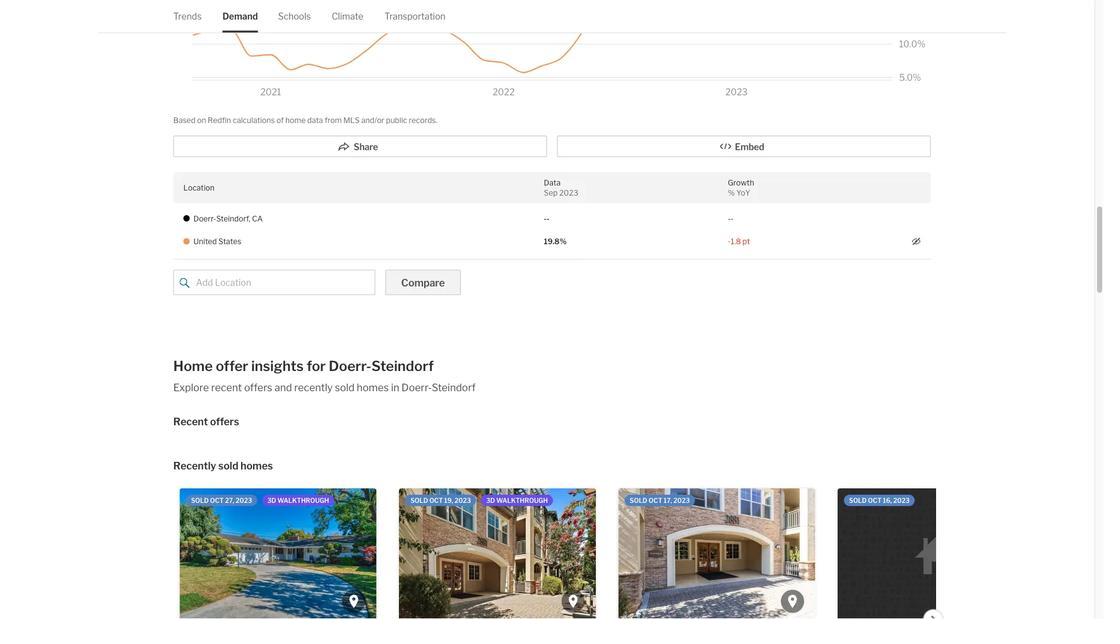 Task type: vqa. For each thing, say whether or not it's contained in the screenshot.
the "recent" on the left of the page
yes



Task type: locate. For each thing, give the bounding box(es) containing it.
homes up sold oct 27, 2023
[[241, 460, 273, 473]]

3d walkthrough for sold oct 27, 2023
[[267, 497, 329, 505]]

0 horizontal spatial 3d
[[267, 497, 276, 505]]

0 vertical spatial homes
[[357, 382, 389, 394]]

doerr-
[[194, 214, 216, 224], [329, 358, 372, 375], [402, 382, 432, 394]]

0 horizontal spatial homes
[[241, 460, 273, 473]]

1 walkthrough from the left
[[277, 497, 329, 505]]

explore
[[173, 382, 209, 394]]

4 oct from the left
[[868, 497, 882, 505]]

data
[[544, 178, 561, 188]]

sold oct 16, 2023 link
[[836, 484, 1036, 619]]

oct left 17,
[[649, 497, 662, 505]]

transportation
[[385, 11, 446, 21]]

2 walkthrough from the left
[[496, 497, 548, 505]]

and
[[275, 382, 292, 394]]

17,
[[663, 497, 672, 505]]

27,
[[225, 497, 234, 505]]

offers
[[244, 382, 272, 394], [210, 416, 239, 428]]

data sep 2023
[[544, 178, 579, 198]]

recently
[[294, 382, 333, 394]]

sold
[[335, 382, 355, 394], [218, 460, 238, 473]]

walkthrough
[[277, 497, 329, 505], [496, 497, 548, 505]]

based on redfin calculations of home data from mls and/or public records.
[[173, 116, 438, 125]]

3d walkthrough for sold oct 19, 2023
[[486, 497, 548, 505]]

recent
[[173, 416, 208, 428]]

sold oct 17, 2023
[[630, 497, 690, 505]]

1.8
[[731, 237, 741, 246]]

offers left and
[[244, 382, 272, 394]]

1 horizontal spatial offers
[[244, 382, 272, 394]]

demand
[[223, 11, 258, 21]]

sold oct 16, 2023
[[849, 497, 910, 505]]

united
[[194, 237, 217, 246]]

in
[[391, 382, 399, 394]]

-- up 1.8 at the top of page
[[728, 214, 734, 224]]

recent offers
[[173, 416, 239, 428]]

--
[[544, 214, 550, 224], [728, 214, 734, 224]]

sold
[[191, 497, 208, 505], [410, 497, 428, 505], [630, 497, 647, 505], [849, 497, 867, 505]]

2023 right 19,
[[454, 497, 471, 505]]

2 sold from the left
[[410, 497, 428, 505]]

sold left 16,
[[849, 497, 867, 505]]

from
[[325, 116, 342, 125]]

2023 right 16,
[[893, 497, 910, 505]]

1 sold from the left
[[191, 497, 208, 505]]

photo of 2881 meridian ave #364, san jose, ca 95124 image
[[618, 489, 815, 619]]

2 3d walkthrough from the left
[[486, 497, 548, 505]]

sold left 19,
[[410, 497, 428, 505]]

2 horizontal spatial doerr-
[[402, 382, 432, 394]]

0 vertical spatial steindorf
[[372, 358, 434, 375]]

yoy
[[737, 189, 751, 198]]

1 vertical spatial homes
[[241, 460, 273, 473]]

oct left 16,
[[868, 497, 882, 505]]

19.8%
[[544, 237, 567, 246]]

0 horizontal spatial offers
[[210, 416, 239, 428]]

3d for sold oct 19, 2023
[[486, 497, 495, 505]]

-- up "19.8%"
[[544, 214, 550, 224]]

3d
[[267, 497, 276, 505], [486, 497, 495, 505]]

pt
[[743, 237, 750, 246]]

2023 for sold oct 27, 2023
[[235, 497, 252, 505]]

0 horizontal spatial 3d walkthrough
[[267, 497, 329, 505]]

on
[[197, 116, 206, 125]]

oct left 19,
[[429, 497, 443, 505]]

1 3d from the left
[[267, 497, 276, 505]]

doerr- up explore recent offers and recently sold homes in doerr-steindorf
[[329, 358, 372, 375]]

oct
[[210, 497, 223, 505], [429, 497, 443, 505], [649, 497, 662, 505], [868, 497, 882, 505]]

2023 for sold oct 19, 2023
[[454, 497, 471, 505]]

walkthrough for sold oct 19, 2023
[[496, 497, 548, 505]]

3d walkthrough
[[267, 497, 329, 505], [486, 497, 548, 505]]

sold for sold oct 27, 2023
[[191, 497, 208, 505]]

0 vertical spatial doerr-
[[194, 214, 216, 224]]

1 horizontal spatial 3d
[[486, 497, 495, 505]]

1 horizontal spatial doerr-
[[329, 358, 372, 375]]

climate link
[[332, 0, 364, 32]]

2023 right 27,
[[235, 497, 252, 505]]

1 vertical spatial steindorf
[[432, 382, 476, 394]]

sold left 27,
[[191, 497, 208, 505]]

steindorf
[[372, 358, 434, 375], [432, 382, 476, 394]]

1 horizontal spatial 3d walkthrough
[[486, 497, 548, 505]]

1 vertical spatial sold
[[218, 460, 238, 473]]

16,
[[883, 497, 892, 505]]

insights
[[251, 358, 304, 375]]

0 horizontal spatial --
[[544, 214, 550, 224]]

doerr- up the united
[[194, 214, 216, 224]]

1 horizontal spatial sold
[[335, 382, 355, 394]]

demand link
[[223, 0, 258, 32]]

offers right recent
[[210, 416, 239, 428]]

embed
[[735, 142, 765, 153]]

public
[[386, 116, 407, 125]]

sold oct 27, 2023
[[191, 497, 252, 505]]

2 -- from the left
[[728, 214, 734, 224]]

0 horizontal spatial sold
[[218, 460, 238, 473]]

steindorf,
[[216, 214, 250, 224]]

0 horizontal spatial walkthrough
[[277, 497, 329, 505]]

offer
[[216, 358, 248, 375]]

schools link
[[278, 0, 311, 32]]

embed button
[[557, 136, 931, 158]]

data
[[307, 116, 323, 125]]

1 3d walkthrough from the left
[[267, 497, 329, 505]]

1 vertical spatial offers
[[210, 416, 239, 428]]

3 sold from the left
[[630, 497, 647, 505]]

schools
[[278, 11, 311, 21]]

homes left in
[[357, 382, 389, 394]]

3d right 27,
[[267, 497, 276, 505]]

next image
[[930, 616, 938, 619]]

sold left 17,
[[630, 497, 647, 505]]

1 -- from the left
[[544, 214, 550, 224]]

3 oct from the left
[[649, 497, 662, 505]]

walkthrough for sold oct 27, 2023
[[277, 497, 329, 505]]

-
[[544, 214, 547, 224], [547, 214, 550, 224], [728, 214, 731, 224], [731, 214, 734, 224], [728, 237, 731, 246]]

2 oct from the left
[[429, 497, 443, 505]]

based
[[173, 116, 196, 125]]

1 horizontal spatial walkthrough
[[496, 497, 548, 505]]

share button
[[173, 136, 547, 158]]

4 sold from the left
[[849, 497, 867, 505]]

for
[[307, 358, 326, 375]]

steindorf right in
[[432, 382, 476, 394]]

2 vertical spatial doerr-
[[402, 382, 432, 394]]

2023
[[559, 189, 579, 198], [235, 497, 252, 505], [454, 497, 471, 505], [673, 497, 690, 505], [893, 497, 910, 505]]

doerr- right in
[[402, 382, 432, 394]]

1 oct from the left
[[210, 497, 223, 505]]

steindorf up in
[[372, 358, 434, 375]]

1 vertical spatial doerr-
[[329, 358, 372, 375]]

1 horizontal spatial --
[[728, 214, 734, 224]]

0 vertical spatial sold
[[335, 382, 355, 394]]

2023 right sep
[[559, 189, 579, 198]]

2023 right 17,
[[673, 497, 690, 505]]

homes
[[357, 382, 389, 394], [241, 460, 273, 473]]

records.
[[409, 116, 438, 125]]

2 3d from the left
[[486, 497, 495, 505]]

oct for 17,
[[649, 497, 662, 505]]

oct left 27,
[[210, 497, 223, 505]]

photo of 2774 stacia dr, san jose, ca 95124 image
[[179, 489, 376, 619]]

3d right 19,
[[486, 497, 495, 505]]



Task type: describe. For each thing, give the bounding box(es) containing it.
explore recent offers and recently sold homes in doerr-steindorf
[[173, 382, 476, 394]]

mls
[[343, 116, 360, 125]]

redfin
[[208, 116, 231, 125]]

growth % yoy
[[728, 178, 754, 198]]

%
[[728, 189, 735, 198]]

0 horizontal spatial doerr-
[[194, 214, 216, 224]]

calculations
[[233, 116, 275, 125]]

doerr-steindorf, ca
[[194, 214, 263, 224]]

climate
[[332, 11, 364, 21]]

location
[[183, 184, 215, 193]]

compare
[[401, 277, 445, 290]]

sold oct 17, 2023 link
[[616, 484, 817, 619]]

united states
[[194, 237, 241, 246]]

sold for sold oct 17, 2023
[[630, 497, 647, 505]]

trends link
[[173, 0, 202, 32]]

transportation link
[[385, 0, 446, 32]]

oct for 19,
[[429, 497, 443, 505]]

oct for 27,
[[210, 497, 223, 505]]

home
[[173, 358, 213, 375]]

oct for 16,
[[868, 497, 882, 505]]

1 horizontal spatial homes
[[357, 382, 389, 394]]

2023 for sold oct 16, 2023
[[893, 497, 910, 505]]

growth
[[728, 178, 754, 188]]

and/or
[[361, 116, 384, 125]]

Add Location search field
[[173, 270, 375, 296]]

sold oct 19, 2023
[[410, 497, 471, 505]]

3d for sold oct 27, 2023
[[267, 497, 276, 505]]

sep
[[544, 189, 558, 198]]

ca
[[252, 214, 263, 224]]

recently
[[173, 460, 216, 473]]

of
[[277, 116, 284, 125]]

photo of 2630 hill park dr, san jose, ca 95124 image
[[838, 489, 1035, 619]]

2023 for sold oct 17, 2023
[[673, 497, 690, 505]]

0 vertical spatial offers
[[244, 382, 272, 394]]

home
[[285, 116, 306, 125]]

recent
[[211, 382, 242, 394]]

-1.8 pt
[[728, 237, 750, 246]]

states
[[219, 237, 241, 246]]

compare button
[[385, 270, 461, 296]]

share
[[354, 142, 378, 153]]

photo of 2881 meridian ave #202, san jose, ca 95124 image
[[399, 489, 596, 619]]

wrapper image
[[180, 278, 190, 289]]

2023 inside data sep 2023
[[559, 189, 579, 198]]

sold for sold oct 16, 2023
[[849, 497, 867, 505]]

19,
[[444, 497, 453, 505]]

sold for sold oct 19, 2023
[[410, 497, 428, 505]]

recently sold homes
[[173, 460, 273, 473]]

trends
[[173, 11, 202, 21]]

home offer insights for doerr-steindorf
[[173, 358, 434, 375]]



